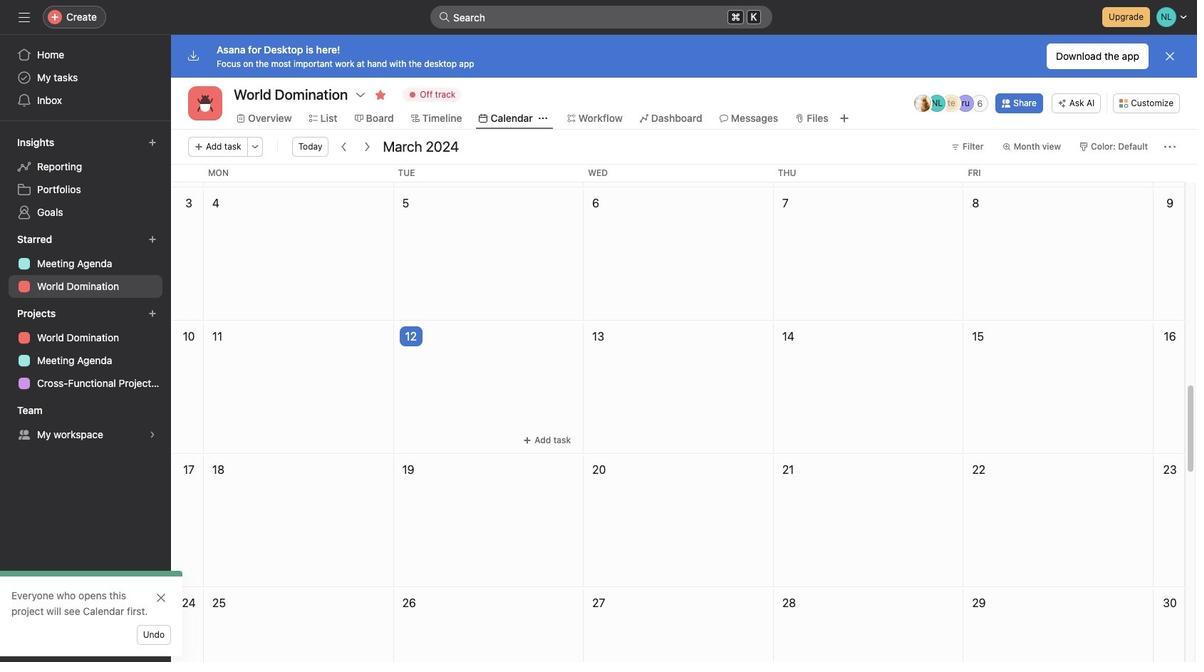 Task type: describe. For each thing, give the bounding box(es) containing it.
tab actions image
[[539, 114, 547, 123]]

show options image
[[355, 89, 367, 100]]

remove from starred image
[[375, 89, 386, 100]]

projects element
[[0, 301, 171, 398]]

add items to starred image
[[148, 235, 157, 244]]

previous month image
[[339, 141, 350, 153]]

0 horizontal spatial more actions image
[[251, 143, 259, 151]]

Search tasks, projects, and more text field
[[430, 6, 773, 29]]

insights element
[[0, 130, 171, 227]]

see details, my workspace image
[[148, 430, 157, 439]]

add tab image
[[839, 113, 850, 124]]

new project or portfolio image
[[148, 309, 157, 318]]

teams element
[[0, 398, 171, 449]]

next month image
[[362, 141, 373, 153]]

new insights image
[[148, 138, 157, 147]]

1 horizontal spatial more actions image
[[1165, 141, 1176, 153]]

hide sidebar image
[[19, 11, 30, 23]]



Task type: vqa. For each thing, say whether or not it's contained in the screenshot.
the Show options image
yes



Task type: locate. For each thing, give the bounding box(es) containing it.
dismiss image
[[1165, 51, 1176, 62]]

None field
[[430, 6, 773, 29]]

more actions image
[[1165, 141, 1176, 153], [251, 143, 259, 151]]

starred element
[[0, 227, 171, 301]]

prominent image
[[439, 11, 450, 23]]

global element
[[0, 35, 171, 120]]

bug image
[[197, 95, 214, 112]]

close image
[[155, 592, 167, 604]]



